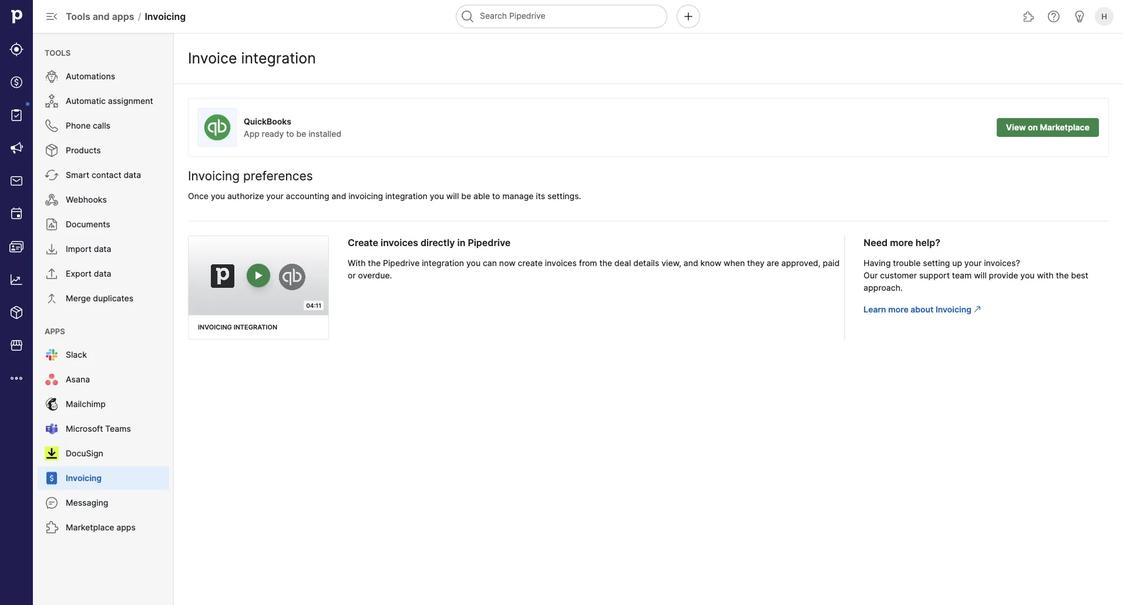 Task type: locate. For each thing, give the bounding box(es) containing it.
color undefined image for marketplace apps
[[45, 521, 59, 535]]

color undefined image inside export data link
[[45, 267, 59, 281]]

view on marketplace link
[[997, 118, 1100, 137]]

provide
[[990, 270, 1019, 280]]

be
[[296, 129, 306, 139], [462, 191, 471, 201]]

color undefined image inside "webhooks" link
[[45, 193, 59, 207]]

1 vertical spatial pipedrive
[[383, 258, 420, 268]]

color undefined image left the 'products'
[[45, 143, 59, 158]]

data right contact at left
[[124, 170, 141, 180]]

you left can on the top left of the page
[[467, 258, 481, 268]]

color undefined image inside phone calls link
[[45, 119, 59, 133]]

0 vertical spatial more
[[891, 237, 914, 248]]

data right import
[[94, 244, 111, 254]]

data right export
[[94, 269, 111, 279]]

color undefined image for documents
[[45, 217, 59, 232]]

mailchimp
[[66, 399, 106, 409]]

marketplace down messaging at the left bottom of page
[[66, 523, 114, 533]]

apps left / at the top of page
[[112, 11, 134, 22]]

in
[[458, 237, 466, 248]]

color undefined image inside slack link
[[45, 348, 59, 362]]

products image
[[9, 306, 24, 320]]

0 horizontal spatial your
[[266, 191, 284, 201]]

the right with
[[1057, 270, 1069, 280]]

invoicing right / at the top of page
[[145, 11, 186, 22]]

1 vertical spatial marketplace
[[66, 523, 114, 533]]

3 color undefined image from the top
[[45, 168, 59, 182]]

your right up
[[965, 258, 982, 268]]

team
[[953, 270, 972, 280]]

will left "able" at the left of page
[[447, 191, 459, 201]]

1 vertical spatial data
[[94, 244, 111, 254]]

0 horizontal spatial marketplace
[[66, 523, 114, 533]]

will
[[447, 191, 459, 201], [975, 270, 987, 280]]

color undefined image for merge duplicates
[[45, 292, 59, 306]]

more for help?
[[891, 237, 914, 248]]

marketplace apps
[[66, 523, 136, 533]]

invoicing
[[145, 11, 186, 22], [188, 168, 240, 183], [936, 304, 972, 314], [66, 473, 102, 483]]

merge duplicates link
[[38, 287, 169, 310]]

having
[[864, 258, 891, 268]]

its
[[536, 191, 546, 201]]

sales assistant image
[[1073, 9, 1087, 24]]

you inside having trouble setting up your invoices? our customer support team will provide you with the best approach.
[[1021, 270, 1035, 280]]

1 vertical spatial will
[[975, 270, 987, 280]]

pipedrive
[[468, 237, 511, 248], [383, 258, 420, 268]]

invoicing
[[349, 191, 383, 201]]

support
[[920, 270, 950, 280]]

invoicing inside menu item
[[66, 473, 102, 483]]

pipedrive up overdue.
[[383, 258, 420, 268]]

they
[[748, 258, 765, 268]]

smart contact data
[[66, 170, 141, 180]]

your down "preferences"
[[266, 191, 284, 201]]

invoices left from
[[545, 258, 577, 268]]

need more help?
[[864, 237, 941, 248]]

0 horizontal spatial will
[[447, 191, 459, 201]]

to
[[286, 129, 294, 139], [493, 191, 500, 201]]

invoice integration
[[188, 49, 316, 67]]

to right ready
[[286, 129, 294, 139]]

once
[[188, 191, 209, 201]]

0 vertical spatial be
[[296, 129, 306, 139]]

1 vertical spatial be
[[462, 191, 471, 201]]

smart
[[66, 170, 89, 180]]

and left invoicing
[[332, 191, 346, 201]]

or
[[348, 270, 356, 280]]

approach.
[[864, 283, 903, 293]]

4 color undefined image from the top
[[45, 348, 59, 362]]

color undefined image
[[45, 94, 59, 108], [45, 143, 59, 158], [45, 168, 59, 182], [45, 348, 59, 362], [45, 397, 59, 411], [45, 496, 59, 510], [45, 521, 59, 535]]

tools right menu toggle icon on the top
[[66, 11, 90, 22]]

color undefined image left 'merge'
[[45, 292, 59, 306]]

be left "able" at the left of page
[[462, 191, 471, 201]]

pipedrive up can on the top left of the page
[[468, 237, 511, 248]]

1 color undefined image from the top
[[45, 94, 59, 108]]

color undefined image inside 'microsoft teams' link
[[45, 422, 59, 436]]

1 vertical spatial and
[[332, 191, 346, 201]]

messaging link
[[38, 491, 169, 515]]

color undefined image inside products 'link'
[[45, 143, 59, 158]]

duplicates
[[93, 294, 134, 304]]

more
[[891, 237, 914, 248], [889, 304, 909, 314]]

details
[[634, 258, 660, 268]]

color undefined image inside the messaging link
[[45, 496, 59, 510]]

color undefined image up the messaging link in the bottom of the page
[[45, 471, 59, 485]]

invoicing left color link image
[[936, 304, 972, 314]]

1 horizontal spatial your
[[965, 258, 982, 268]]

1 vertical spatial tools
[[45, 48, 71, 57]]

color undefined image inside smart contact data link
[[45, 168, 59, 182]]

0 horizontal spatial pipedrive
[[383, 258, 420, 268]]

0 horizontal spatial be
[[296, 129, 306, 139]]

products link
[[38, 139, 169, 162]]

setting
[[923, 258, 951, 268]]

color undefined image left asana
[[45, 373, 59, 387]]

color undefined image for slack
[[45, 348, 59, 362]]

6 color undefined image from the top
[[45, 496, 59, 510]]

automations link
[[38, 65, 169, 88]]

tools for tools and apps / invoicing
[[66, 11, 90, 22]]

be left installed
[[296, 129, 306, 139]]

color undefined image right deals icon at the left
[[45, 69, 59, 83]]

2 horizontal spatial and
[[684, 258, 699, 268]]

phone calls link
[[38, 114, 169, 138]]

and right view,
[[684, 258, 699, 268]]

color undefined image inside 'marketplace apps' link
[[45, 521, 59, 535]]

tools down menu toggle icon on the top
[[45, 48, 71, 57]]

color undefined image left docusign
[[45, 447, 59, 461]]

color undefined image down apps
[[45, 348, 59, 362]]

the up overdue.
[[368, 258, 381, 268]]

be inside quickbooks app ready to be installed
[[296, 129, 306, 139]]

and inside with the pipedrive integration you can now create invoices from the deal details view, and know when they are approved, paid or overdue.
[[684, 258, 699, 268]]

our
[[864, 270, 878, 280]]

1 horizontal spatial will
[[975, 270, 987, 280]]

0 vertical spatial marketplace
[[1041, 123, 1090, 133]]

color undefined image inside automatic assignment link
[[45, 94, 59, 108]]

color undefined image
[[45, 69, 59, 83], [9, 108, 24, 122], [45, 119, 59, 133], [45, 193, 59, 207], [45, 217, 59, 232], [45, 242, 59, 256], [45, 267, 59, 281], [45, 292, 59, 306], [45, 373, 59, 387], [45, 422, 59, 436], [45, 447, 59, 461], [45, 471, 59, 485]]

integration
[[234, 323, 278, 331]]

color undefined image inside import data link
[[45, 242, 59, 256]]

color undefined image left messaging at the left bottom of page
[[45, 496, 59, 510]]

color undefined image left mailchimp
[[45, 397, 59, 411]]

0 vertical spatial and
[[93, 11, 110, 22]]

smart contact data link
[[38, 163, 169, 187]]

1 vertical spatial more
[[889, 304, 909, 314]]

color undefined image inside docusign link
[[45, 447, 59, 461]]

0 horizontal spatial invoices
[[381, 237, 418, 248]]

marketplace
[[1041, 123, 1090, 133], [66, 523, 114, 533]]

phone
[[66, 121, 91, 131]]

color undefined image left import
[[45, 242, 59, 256]]

color undefined image left export
[[45, 267, 59, 281]]

0 vertical spatial data
[[124, 170, 141, 180]]

you
[[211, 191, 225, 201], [430, 191, 444, 201], [467, 258, 481, 268], [1021, 270, 1035, 280]]

2 horizontal spatial the
[[1057, 270, 1069, 280]]

apps
[[45, 327, 65, 336]]

import data
[[66, 244, 111, 254]]

2 vertical spatial data
[[94, 269, 111, 279]]

2 vertical spatial integration
[[422, 258, 464, 268]]

color undefined image for messaging
[[45, 496, 59, 510]]

1 vertical spatial invoices
[[545, 258, 577, 268]]

create
[[348, 237, 379, 248]]

0 horizontal spatial the
[[368, 258, 381, 268]]

data for export data
[[94, 269, 111, 279]]

you left with
[[1021, 270, 1035, 280]]

preferences
[[243, 168, 313, 183]]

color undefined image inside mailchimp link
[[45, 397, 59, 411]]

calls
[[93, 121, 110, 131]]

color undefined image left phone
[[45, 119, 59, 133]]

with
[[1038, 270, 1054, 280]]

invoicing down docusign
[[66, 473, 102, 483]]

authorize
[[227, 191, 264, 201]]

Search Pipedrive field
[[456, 5, 668, 28]]

asana link
[[38, 368, 169, 391]]

color undefined image inside asana link
[[45, 373, 59, 387]]

color undefined image left marketplace apps
[[45, 521, 59, 535]]

quick help image
[[1047, 9, 1061, 24]]

color undefined image left documents in the left top of the page
[[45, 217, 59, 232]]

apps
[[112, 11, 134, 22], [117, 523, 136, 533]]

2 vertical spatial and
[[684, 258, 699, 268]]

more right learn
[[889, 304, 909, 314]]

1 horizontal spatial the
[[600, 258, 613, 268]]

to right "able" at the left of page
[[493, 191, 500, 201]]

color undefined image for phone calls
[[45, 119, 59, 133]]

tools
[[66, 11, 90, 22], [45, 48, 71, 57]]

0 vertical spatial to
[[286, 129, 294, 139]]

automations
[[66, 71, 115, 81]]

color undefined image inside automations link
[[45, 69, 59, 83]]

app
[[244, 129, 260, 139]]

0 horizontal spatial to
[[286, 129, 294, 139]]

color undefined image inside "merge duplicates" link
[[45, 292, 59, 306]]

menu
[[0, 0, 33, 605], [33, 33, 174, 605]]

ready
[[262, 129, 284, 139]]

you left "able" at the left of page
[[430, 191, 444, 201]]

0 vertical spatial your
[[266, 191, 284, 201]]

to inside quickbooks app ready to be installed
[[286, 129, 294, 139]]

2 color undefined image from the top
[[45, 143, 59, 158]]

campaigns image
[[9, 141, 24, 155]]

0 vertical spatial invoices
[[381, 237, 418, 248]]

view,
[[662, 258, 682, 268]]

color undefined image for invoicing
[[45, 471, 59, 485]]

apps down the messaging link in the bottom of the page
[[117, 523, 136, 533]]

data for import data
[[94, 244, 111, 254]]

color undefined image inside documents link
[[45, 217, 59, 232]]

having trouble setting up your invoices? our customer support team will provide you with the best approach.
[[864, 258, 1089, 293]]

1 horizontal spatial pipedrive
[[468, 237, 511, 248]]

1 horizontal spatial to
[[493, 191, 500, 201]]

color undefined image inside invoicing link
[[45, 471, 59, 485]]

and
[[93, 11, 110, 22], [332, 191, 346, 201], [684, 258, 699, 268]]

invoices inside with the pipedrive integration you can now create invoices from the deal details view, and know when they are approved, paid or overdue.
[[545, 258, 577, 268]]

you inside with the pipedrive integration you can now create invoices from the deal details view, and know when they are approved, paid or overdue.
[[467, 258, 481, 268]]

h
[[1102, 12, 1108, 21]]

deal
[[615, 258, 631, 268]]

7 color undefined image from the top
[[45, 521, 59, 535]]

tools and apps / invoicing
[[66, 11, 186, 22]]

marketplace right the on
[[1041, 123, 1090, 133]]

and left / at the top of page
[[93, 11, 110, 22]]

1 vertical spatial your
[[965, 258, 982, 268]]

0 vertical spatial tools
[[66, 11, 90, 22]]

5 color undefined image from the top
[[45, 397, 59, 411]]

the inside having trouble setting up your invoices? our customer support team will provide you with the best approach.
[[1057, 270, 1069, 280]]

are
[[767, 258, 780, 268]]

your
[[266, 191, 284, 201], [965, 258, 982, 268]]

color undefined image left automatic
[[45, 94, 59, 108]]

more up 'trouble'
[[891, 237, 914, 248]]

color undefined image for smart contact data
[[45, 168, 59, 182]]

paid
[[823, 258, 840, 268]]

color undefined image up campaigns icon
[[9, 108, 24, 122]]

docusign
[[66, 449, 103, 459]]

will right team at top
[[975, 270, 987, 280]]

invoices
[[381, 237, 418, 248], [545, 258, 577, 268]]

integration
[[241, 49, 316, 67], [386, 191, 428, 201], [422, 258, 464, 268]]

color undefined image left the "webhooks" at top left
[[45, 193, 59, 207]]

color undefined image left microsoft
[[45, 422, 59, 436]]

the left deal
[[600, 258, 613, 268]]

1 horizontal spatial invoices
[[545, 258, 577, 268]]

color undefined image left smart
[[45, 168, 59, 182]]

invoices right create
[[381, 237, 418, 248]]

sales inbox image
[[9, 174, 24, 188]]

color undefined image for import data
[[45, 242, 59, 256]]



Task type: vqa. For each thing, say whether or not it's contained in the screenshot.
'Insights'
no



Task type: describe. For each thing, give the bounding box(es) containing it.
color undefined image for automatic assignment
[[45, 94, 59, 108]]

mailchimp link
[[38, 393, 169, 416]]

integration inside with the pipedrive integration you can now create invoices from the deal details view, and know when they are approved, paid or overdue.
[[422, 258, 464, 268]]

menu containing automations
[[33, 33, 174, 605]]

0 vertical spatial integration
[[241, 49, 316, 67]]

learn
[[864, 304, 887, 314]]

create invoices directly in pipedrive
[[348, 237, 511, 248]]

slack
[[66, 350, 87, 360]]

color undefined image for mailchimp
[[45, 397, 59, 411]]

webhooks link
[[38, 188, 169, 212]]

customer
[[881, 270, 918, 280]]

invoicing menu item
[[33, 467, 174, 490]]

insights image
[[9, 273, 24, 287]]

with the pipedrive integration you can now create invoices from the deal details view, and know when they are approved, paid or overdue.
[[348, 258, 840, 280]]

color undefined image for microsoft teams
[[45, 422, 59, 436]]

marketplace image
[[9, 339, 24, 353]]

1 vertical spatial integration
[[386, 191, 428, 201]]

documents link
[[38, 213, 169, 236]]

pipedrive inside with the pipedrive integration you can now create invoices from the deal details view, and know when they are approved, paid or overdue.
[[383, 258, 420, 268]]

overdue.
[[358, 270, 392, 280]]

teams
[[105, 424, 131, 434]]

on
[[1029, 123, 1039, 133]]

1 vertical spatial to
[[493, 191, 500, 201]]

from
[[579, 258, 597, 268]]

with
[[348, 258, 366, 268]]

tools for tools
[[45, 48, 71, 57]]

more image
[[9, 371, 24, 386]]

home image
[[8, 8, 25, 25]]

export data link
[[38, 262, 169, 286]]

contacts image
[[9, 240, 24, 254]]

up
[[953, 258, 963, 268]]

invoicing
[[198, 323, 232, 331]]

your inside having trouble setting up your invoices? our customer support team will provide you with the best approach.
[[965, 258, 982, 268]]

merge
[[66, 294, 91, 304]]

color undefined image for webhooks
[[45, 193, 59, 207]]

activities image
[[9, 207, 24, 221]]

phone calls
[[66, 121, 110, 131]]

1 vertical spatial apps
[[117, 523, 136, 533]]

need
[[864, 237, 888, 248]]

messaging
[[66, 498, 108, 508]]

color undefined image for asana
[[45, 373, 59, 387]]

trouble
[[894, 258, 921, 268]]

automatic assignment
[[66, 96, 153, 106]]

invoices?
[[985, 258, 1021, 268]]

asana
[[66, 375, 90, 385]]

will inside having trouble setting up your invoices? our customer support team will provide you with the best approach.
[[975, 270, 987, 280]]

installed
[[309, 129, 342, 139]]

automatic assignment link
[[38, 89, 169, 113]]

marketplace apps link
[[38, 516, 169, 540]]

import data link
[[38, 237, 169, 261]]

microsoft teams
[[66, 424, 131, 434]]

contact
[[92, 170, 121, 180]]

color undefined image for export data
[[45, 267, 59, 281]]

can
[[483, 258, 497, 268]]

import
[[66, 244, 92, 254]]

invoicing link
[[38, 467, 169, 490]]

help?
[[916, 237, 941, 248]]

manage
[[503, 191, 534, 201]]

logo image
[[199, 109, 236, 146]]

invoicing preferences
[[188, 168, 313, 183]]

learn more about invoicing link
[[864, 304, 983, 314]]

merge duplicates
[[66, 294, 134, 304]]

approved,
[[782, 258, 821, 268]]

microsoft
[[66, 424, 103, 434]]

invoicing integration image
[[189, 236, 329, 315]]

documents
[[66, 220, 110, 230]]

quickbooks
[[244, 116, 291, 126]]

microsoft teams link
[[38, 417, 169, 441]]

color link image
[[973, 304, 983, 314]]

quick add image
[[682, 9, 696, 24]]

assignment
[[108, 96, 153, 106]]

know
[[701, 258, 722, 268]]

quickbooks app ready to be installed
[[244, 116, 342, 139]]

0 vertical spatial apps
[[112, 11, 134, 22]]

1 horizontal spatial and
[[332, 191, 346, 201]]

slack link
[[38, 343, 169, 367]]

learn more about invoicing
[[864, 304, 972, 314]]

h button
[[1093, 5, 1117, 28]]

leads image
[[9, 42, 24, 56]]

/
[[138, 11, 141, 22]]

0 horizontal spatial and
[[93, 11, 110, 22]]

about
[[911, 304, 934, 314]]

best
[[1072, 270, 1089, 280]]

once you authorize your accounting and invoicing integration you will be able to manage its settings.
[[188, 191, 582, 201]]

view
[[1007, 123, 1027, 133]]

automatic
[[66, 96, 106, 106]]

you right once
[[211, 191, 225, 201]]

1 horizontal spatial be
[[462, 191, 471, 201]]

color undefined image for products
[[45, 143, 59, 158]]

color undefined image for docusign
[[45, 447, 59, 461]]

0 vertical spatial pipedrive
[[468, 237, 511, 248]]

view on marketplace
[[1007, 123, 1090, 133]]

products
[[66, 145, 101, 155]]

docusign link
[[38, 442, 169, 465]]

export data
[[66, 269, 111, 279]]

export
[[66, 269, 92, 279]]

1 horizontal spatial marketplace
[[1041, 123, 1090, 133]]

directly
[[421, 237, 455, 248]]

invoicing up once
[[188, 168, 240, 183]]

webhooks
[[66, 195, 107, 205]]

menu toggle image
[[45, 9, 59, 24]]

0 vertical spatial will
[[447, 191, 459, 201]]

when
[[724, 258, 745, 268]]

color undefined image for automations
[[45, 69, 59, 83]]

now
[[499, 258, 516, 268]]

accounting
[[286, 191, 329, 201]]

deals image
[[9, 75, 24, 89]]

create
[[518, 258, 543, 268]]

able
[[474, 191, 490, 201]]

more for about
[[889, 304, 909, 314]]



